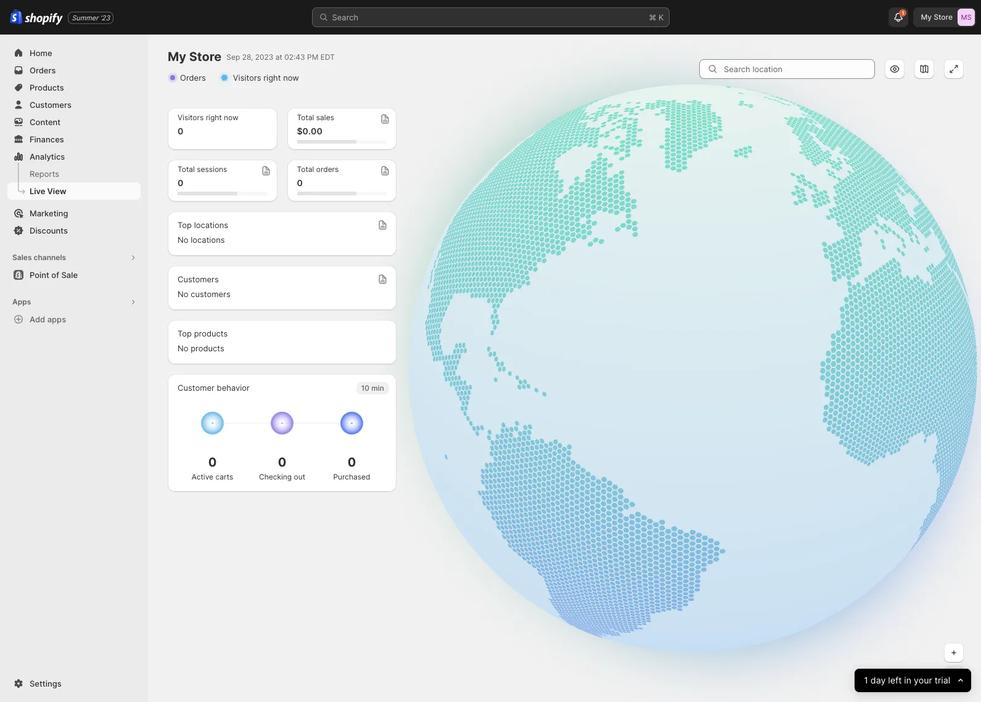 Task type: vqa. For each thing, say whether or not it's contained in the screenshot.
States
no



Task type: locate. For each thing, give the bounding box(es) containing it.
finances
[[30, 135, 64, 144]]

2 vertical spatial no
[[178, 344, 189, 354]]

1 horizontal spatial orders
[[180, 73, 206, 83]]

marketing
[[30, 209, 68, 218]]

products down "customers"
[[194, 329, 228, 339]]

active
[[192, 473, 214, 482]]

1 vertical spatial no
[[178, 289, 189, 299]]

0 vertical spatial store
[[934, 12, 953, 22]]

right down at
[[264, 73, 281, 83]]

locations
[[194, 220, 228, 230], [191, 235, 225, 245]]

now for visitors right now 0
[[224, 113, 239, 122]]

1 horizontal spatial 1
[[902, 10, 905, 16]]

locations up no locations
[[194, 220, 228, 230]]

my store sep 28, 2023 at 02:43 pm edt
[[168, 49, 335, 64]]

0 horizontal spatial right
[[206, 113, 222, 122]]

view
[[47, 186, 66, 196]]

1 vertical spatial visitors
[[178, 113, 204, 122]]

1 top from the top
[[178, 220, 192, 230]]

0 up "checking"
[[278, 455, 286, 470]]

1 day left in your trial button
[[855, 669, 972, 693]]

0 purchased
[[333, 455, 371, 482]]

total left sessions
[[178, 165, 195, 174]]

0 down total sessions
[[178, 178, 184, 188]]

shopify image
[[25, 13, 63, 25]]

1 horizontal spatial store
[[934, 12, 953, 22]]

total left orders
[[297, 165, 314, 174]]

analytics link
[[7, 148, 141, 165]]

top locations
[[178, 220, 228, 230]]

0 horizontal spatial visitors
[[178, 113, 204, 122]]

0 vertical spatial customers
[[30, 100, 72, 110]]

0 horizontal spatial now
[[224, 113, 239, 122]]

2 no from the top
[[178, 289, 189, 299]]

store
[[934, 12, 953, 22], [189, 49, 222, 64]]

store for my store
[[934, 12, 953, 22]]

2 top from the top
[[178, 329, 192, 339]]

my for my store sep 28, 2023 at 02:43 pm edt
[[168, 49, 186, 64]]

top for top products no products
[[178, 329, 192, 339]]

customers up no customers
[[178, 275, 219, 284]]

1 horizontal spatial right
[[264, 73, 281, 83]]

0 vertical spatial my
[[922, 12, 932, 22]]

min
[[372, 384, 384, 393]]

1 horizontal spatial customers
[[178, 275, 219, 284]]

marketing link
[[7, 205, 141, 222]]

orders
[[30, 65, 56, 75], [180, 73, 206, 83]]

0 vertical spatial 1
[[902, 10, 905, 16]]

1 vertical spatial store
[[189, 49, 222, 64]]

0 vertical spatial now
[[283, 73, 299, 83]]

add apps button
[[7, 311, 141, 328]]

store left my store image
[[934, 12, 953, 22]]

purchased
[[333, 473, 371, 482]]

visitors
[[233, 73, 261, 83], [178, 113, 204, 122]]

now down visitors right now
[[224, 113, 239, 122]]

behavior
[[217, 383, 250, 393]]

total sales
[[297, 113, 334, 122]]

now
[[283, 73, 299, 83], [224, 113, 239, 122]]

1 vertical spatial products
[[191, 344, 224, 354]]

right
[[264, 73, 281, 83], [206, 113, 222, 122]]

right for visitors right now 0
[[206, 113, 222, 122]]

0 vertical spatial visitors
[[233, 73, 261, 83]]

1 vertical spatial 1
[[864, 675, 868, 686]]

locations for top locations
[[194, 220, 228, 230]]

my for my store
[[922, 12, 932, 22]]

⌘ k
[[649, 12, 664, 22]]

channels
[[34, 253, 66, 262]]

shopify image
[[10, 9, 23, 25]]

my store image
[[958, 9, 976, 26]]

top
[[178, 220, 192, 230], [178, 329, 192, 339]]

customers
[[191, 289, 231, 299]]

0 inside '0 purchased'
[[348, 455, 356, 470]]

carts
[[216, 473, 233, 482]]

my right 1 dropdown button
[[922, 12, 932, 22]]

analytics
[[30, 152, 65, 162]]

0 horizontal spatial store
[[189, 49, 222, 64]]

total
[[297, 113, 314, 122], [178, 165, 195, 174], [297, 165, 314, 174]]

pm
[[307, 52, 319, 62]]

1 horizontal spatial my
[[922, 12, 932, 22]]

0 inside 0 active carts
[[208, 455, 217, 470]]

k
[[659, 12, 664, 22]]

0
[[178, 126, 184, 136], [178, 178, 184, 188], [297, 178, 303, 188], [208, 455, 217, 470], [278, 455, 286, 470], [348, 455, 356, 470]]

locations down "top locations"
[[191, 235, 225, 245]]

no up customer at the left of page
[[178, 344, 189, 354]]

top up no locations
[[178, 220, 192, 230]]

1
[[902, 10, 905, 16], [864, 675, 868, 686]]

orders link
[[7, 62, 141, 79]]

visitors down the 28,
[[233, 73, 261, 83]]

finances link
[[7, 131, 141, 148]]

visitors for visitors right now
[[233, 73, 261, 83]]

visitors right now 0
[[178, 113, 239, 136]]

now inside visitors right now 0
[[224, 113, 239, 122]]

0 vertical spatial locations
[[194, 220, 228, 230]]

1 left my store
[[902, 10, 905, 16]]

no left "customers"
[[178, 289, 189, 299]]

summer
[[72, 13, 98, 22]]

point of sale link
[[7, 267, 141, 284]]

0 vertical spatial products
[[194, 329, 228, 339]]

1 horizontal spatial now
[[283, 73, 299, 83]]

1 vertical spatial my
[[168, 49, 186, 64]]

visitors up total sessions
[[178, 113, 204, 122]]

right up sessions
[[206, 113, 222, 122]]

1 vertical spatial top
[[178, 329, 192, 339]]

products
[[194, 329, 228, 339], [191, 344, 224, 354]]

my
[[922, 12, 932, 22], [168, 49, 186, 64]]

total up $0.00
[[297, 113, 314, 122]]

0 vertical spatial no
[[178, 235, 189, 245]]

of
[[51, 270, 59, 280]]

store left sep
[[189, 49, 222, 64]]

customers
[[30, 100, 72, 110], [178, 275, 219, 284]]

0 inside visitors right now 0
[[178, 126, 184, 136]]

no
[[178, 235, 189, 245], [178, 289, 189, 299], [178, 344, 189, 354]]

0 horizontal spatial 1
[[864, 675, 868, 686]]

0 vertical spatial right
[[264, 73, 281, 83]]

0 up the purchased
[[348, 455, 356, 470]]

3 no from the top
[[178, 344, 189, 354]]

0 vertical spatial top
[[178, 220, 192, 230]]

top inside top products no products
[[178, 329, 192, 339]]

1 vertical spatial now
[[224, 113, 239, 122]]

0 up active
[[208, 455, 217, 470]]

1 vertical spatial right
[[206, 113, 222, 122]]

no down "top locations"
[[178, 235, 189, 245]]

0 horizontal spatial my
[[168, 49, 186, 64]]

1 for 1
[[902, 10, 905, 16]]

0 inside the 0 checking out
[[278, 455, 286, 470]]

visitors for visitors right now 0
[[178, 113, 204, 122]]

now down "02:43"
[[283, 73, 299, 83]]

orders up visitors right now 0
[[180, 73, 206, 83]]

right inside visitors right now 0
[[206, 113, 222, 122]]

checking
[[259, 473, 292, 482]]

1 no from the top
[[178, 235, 189, 245]]

visitors inside visitors right now 0
[[178, 113, 204, 122]]

left
[[889, 675, 902, 686]]

products link
[[7, 79, 141, 96]]

now for visitors right now
[[283, 73, 299, 83]]

search
[[332, 12, 359, 22]]

orders down home
[[30, 65, 56, 75]]

0 up total sessions
[[178, 126, 184, 136]]

customer
[[178, 383, 215, 393]]

top down no customers
[[178, 329, 192, 339]]

at
[[276, 52, 283, 62]]

my left sep
[[168, 49, 186, 64]]

apps
[[12, 297, 31, 307]]

1 vertical spatial customers
[[178, 275, 219, 284]]

1 horizontal spatial visitors
[[233, 73, 261, 83]]

sales channels button
[[7, 249, 141, 267]]

1 vertical spatial locations
[[191, 235, 225, 245]]

customers down products
[[30, 100, 72, 110]]

settings
[[30, 679, 62, 689]]

0 horizontal spatial customers
[[30, 100, 72, 110]]

1 left day at the right of page
[[864, 675, 868, 686]]

0 active carts
[[192, 455, 233, 482]]

products up customer behavior
[[191, 344, 224, 354]]



Task type: describe. For each thing, give the bounding box(es) containing it.
1 day left in your trial
[[864, 675, 951, 686]]

home link
[[7, 44, 141, 62]]

top for top locations
[[178, 220, 192, 230]]

customer behavior
[[178, 383, 250, 393]]

total for total orders
[[297, 165, 314, 174]]

0 checking out
[[259, 455, 305, 482]]

content link
[[7, 114, 141, 131]]

products
[[30, 83, 64, 93]]

sales
[[12, 253, 32, 262]]

sessions
[[197, 165, 227, 174]]

0 horizontal spatial orders
[[30, 65, 56, 75]]

live
[[30, 186, 45, 196]]

your
[[914, 675, 933, 686]]

out
[[294, 473, 305, 482]]

visitors right now
[[233, 73, 299, 83]]

reports
[[30, 169, 59, 179]]

2023
[[255, 52, 274, 62]]

apps button
[[7, 294, 141, 311]]

reports link
[[7, 165, 141, 183]]

02:43
[[285, 52, 305, 62]]

add
[[30, 315, 45, 325]]

my store
[[922, 12, 953, 22]]

$0.00
[[297, 126, 323, 136]]

home
[[30, 48, 52, 58]]

10
[[361, 384, 370, 393]]

add apps
[[30, 315, 66, 325]]

in
[[905, 675, 912, 686]]

settings link
[[7, 676, 141, 693]]

point of sale button
[[0, 267, 148, 284]]

28,
[[242, 52, 253, 62]]

no for no locations
[[178, 235, 189, 245]]

summer '23
[[72, 13, 110, 22]]

orders
[[316, 165, 339, 174]]

sale
[[61, 270, 78, 280]]

point
[[30, 270, 49, 280]]

locations for no locations
[[191, 235, 225, 245]]

total orders
[[297, 165, 339, 174]]

live view link
[[7, 183, 141, 200]]

sales
[[316, 113, 334, 122]]

live view
[[30, 186, 66, 196]]

discounts link
[[7, 222, 141, 239]]

no for no customers
[[178, 289, 189, 299]]

sep
[[227, 52, 240, 62]]

no locations
[[178, 235, 225, 245]]

0 down total orders
[[297, 178, 303, 188]]

customers link
[[7, 96, 141, 114]]

apps
[[47, 315, 66, 325]]

content
[[30, 117, 61, 127]]

1 button
[[889, 7, 909, 27]]

total sessions
[[178, 165, 227, 174]]

1 for 1 day left in your trial
[[864, 675, 868, 686]]

sales channels
[[12, 253, 66, 262]]

edt
[[321, 52, 335, 62]]

10 min
[[361, 384, 384, 393]]

discounts
[[30, 226, 68, 236]]

no customers
[[178, 289, 231, 299]]

summer '23 link
[[68, 11, 114, 24]]

total for total sales
[[297, 113, 314, 122]]

⌘
[[649, 12, 657, 22]]

'23
[[100, 13, 110, 22]]

top products no products
[[178, 329, 228, 354]]

total for total sessions
[[178, 165, 195, 174]]

store for my store sep 28, 2023 at 02:43 pm edt
[[189, 49, 222, 64]]

right for visitors right now
[[264, 73, 281, 83]]

day
[[871, 675, 886, 686]]

trial
[[935, 675, 951, 686]]

no inside top products no products
[[178, 344, 189, 354]]

point of sale
[[30, 270, 78, 280]]



